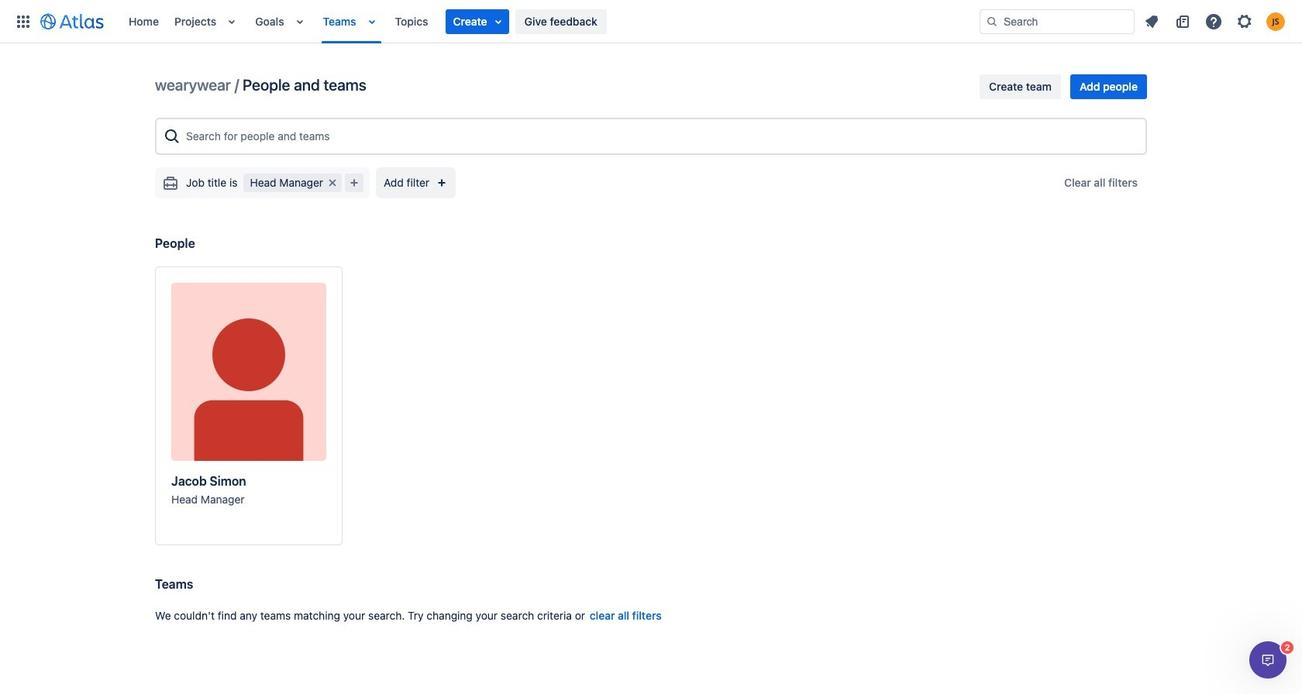 Task type: locate. For each thing, give the bounding box(es) containing it.
search for people and teams image
[[163, 127, 181, 146]]

list
[[121, 0, 980, 43], [1138, 9, 1293, 34]]

dialog
[[1250, 642, 1287, 679]]

Search field
[[980, 9, 1135, 34]]

banner
[[0, 0, 1302, 43]]

list item
[[445, 9, 509, 34]]

0 horizontal spatial list
[[121, 0, 980, 43]]

help image
[[1205, 12, 1223, 31]]

switch to... image
[[14, 12, 33, 31]]

None search field
[[980, 9, 1135, 34]]

Search for people and teams field
[[181, 122, 1140, 150]]

account image
[[1267, 12, 1285, 31]]



Task type: vqa. For each thing, say whether or not it's contained in the screenshot.
"List Item"
yes



Task type: describe. For each thing, give the bounding box(es) containing it.
list item inside the top element
[[445, 9, 509, 34]]

notifications image
[[1143, 12, 1161, 31]]

1 horizontal spatial list
[[1138, 9, 1293, 34]]

settings image
[[1236, 12, 1254, 31]]

search image
[[986, 15, 999, 28]]

remove image
[[323, 174, 342, 192]]

add another entity image
[[345, 174, 364, 192]]

top element
[[9, 0, 980, 43]]



